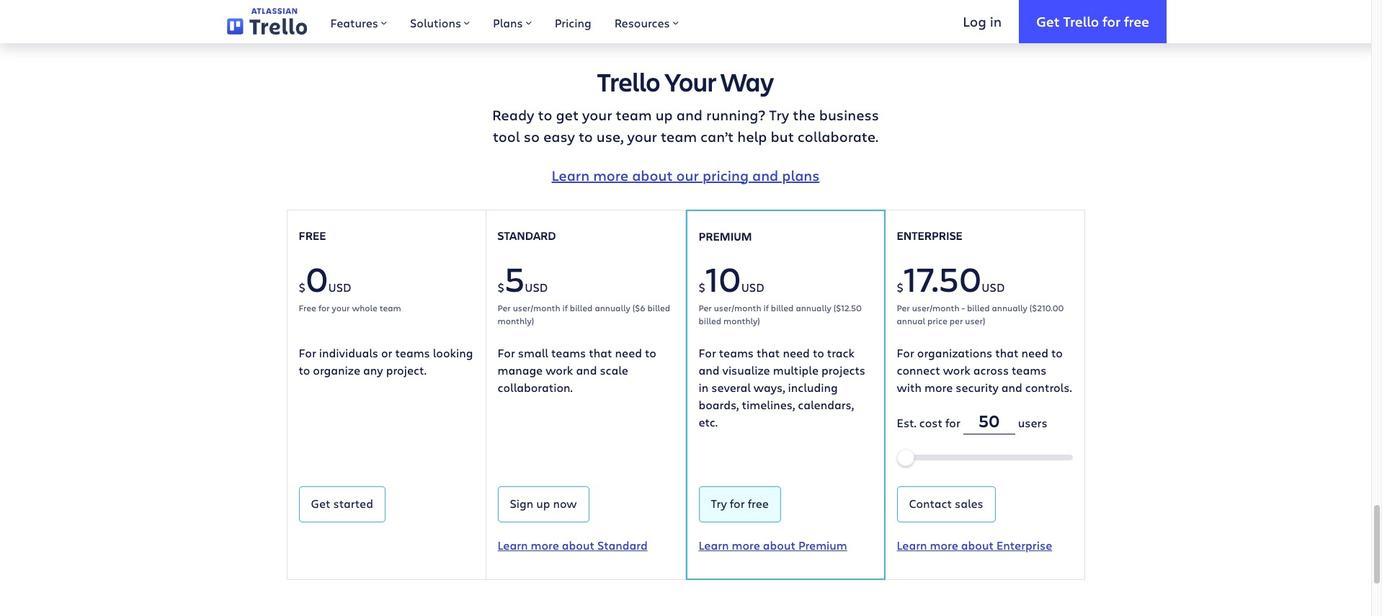 Task type: locate. For each thing, give the bounding box(es) containing it.
1 horizontal spatial try
[[769, 105, 789, 124]]

per inside '$ 17.50 usd per user/month - billed annually ($210.00 annual price per user)'
[[897, 302, 910, 313]]

1 user/month from the left
[[513, 302, 560, 313]]

get right log in
[[1036, 12, 1060, 30]]

0 horizontal spatial standard
[[498, 227, 556, 243]]

free inside $ 0 usd free for your whole team
[[299, 302, 316, 313]]

Users number field
[[963, 408, 1015, 435]]

$ for 0
[[299, 280, 305, 295]]

sign up now link
[[498, 486, 589, 522]]

collaborate.
[[798, 127, 878, 146]]

1 usd from the left
[[328, 280, 351, 295]]

1 for from the left
[[299, 345, 316, 360]]

($6
[[632, 302, 645, 313]]

2 $ from the left
[[498, 280, 504, 295]]

projects
[[822, 362, 865, 378]]

2 work from the left
[[943, 362, 971, 378]]

now
[[553, 496, 577, 511]]

if
[[562, 302, 568, 313], [764, 302, 769, 313]]

that up scale
[[589, 345, 612, 360]]

billed
[[570, 302, 593, 313], [647, 302, 670, 313], [771, 302, 794, 313], [967, 302, 990, 313], [699, 315, 721, 326]]

1 per from the left
[[498, 302, 511, 313]]

teams up visualize
[[719, 345, 754, 360]]

1 horizontal spatial per
[[699, 302, 712, 313]]

connect
[[897, 362, 940, 378]]

track
[[827, 345, 855, 360]]

that inside 'for teams that need to track and visualize multiple projects in several ways, including boards, timelines, calendars, etc.'
[[757, 345, 780, 360]]

billed inside '$ 17.50 usd per user/month - billed annually ($210.00 annual price per user)'
[[967, 302, 990, 313]]

about inside learn more about enterprise link
[[961, 538, 994, 553]]

more down try for free link
[[732, 538, 760, 553]]

sign up now
[[510, 496, 577, 511]]

0 vertical spatial enterprise
[[897, 227, 963, 243]]

1 horizontal spatial premium
[[798, 538, 847, 553]]

team up 'use,'
[[616, 105, 652, 124]]

0 vertical spatial in
[[990, 12, 1002, 30]]

for up manage
[[498, 345, 515, 360]]

need inside 'for teams that need to track and visualize multiple projects in several ways, including boards, timelines, calendars, etc.'
[[783, 345, 810, 360]]

team left can't in the right top of the page
[[661, 127, 697, 146]]

sales
[[955, 496, 983, 511]]

2 horizontal spatial your
[[627, 127, 657, 146]]

free down 0
[[299, 302, 316, 313]]

0 vertical spatial free
[[1124, 12, 1149, 30]]

1 vertical spatial free
[[299, 302, 316, 313]]

0 horizontal spatial need
[[615, 345, 642, 360]]

that up visualize
[[757, 345, 780, 360]]

monthly) down the 10
[[724, 315, 760, 326]]

0 horizontal spatial get
[[311, 496, 330, 511]]

that for for organizations that need to connect work across teams with more security and controls.
[[995, 345, 1019, 360]]

usd for 17.50
[[982, 280, 1005, 295]]

manage
[[498, 362, 543, 378]]

get trello for free
[[1036, 12, 1149, 30]]

2 user/month from the left
[[714, 302, 761, 313]]

solutions
[[410, 15, 461, 30]]

try
[[769, 105, 789, 124], [711, 496, 727, 511]]

controls.
[[1025, 380, 1072, 395]]

individuals
[[319, 345, 378, 360]]

get started
[[311, 496, 373, 511]]

1 that from the left
[[589, 345, 612, 360]]

monthly)
[[498, 315, 534, 326], [724, 315, 760, 326]]

more down contact sales link
[[930, 538, 958, 553]]

ready
[[492, 105, 534, 124]]

try inside trello your way ready to get your team up and running? try the business tool so easy to use, your team can't help but collaborate.
[[769, 105, 789, 124]]

billed left ($6 on the left of the page
[[570, 302, 593, 313]]

0 horizontal spatial if
[[562, 302, 568, 313]]

monthly) inside $ 5 usd per user/month if billed annually ($6 billed monthly)
[[498, 315, 534, 326]]

user/month down 5
[[513, 302, 560, 313]]

user/month inside '$ 17.50 usd per user/month - billed annually ($210.00 annual price per user)'
[[912, 302, 960, 313]]

more inside for organizations that need to connect work across teams with more security and controls.
[[925, 380, 953, 395]]

usd inside $ 0 usd free for your whole team
[[328, 280, 351, 295]]

to inside 'for teams that need to track and visualize multiple projects in several ways, including boards, timelines, calendars, etc.'
[[813, 345, 824, 360]]

more down sign up now link
[[531, 538, 559, 553]]

0 vertical spatial get
[[1036, 12, 1060, 30]]

and inside for organizations that need to connect work across teams with more security and controls.
[[1001, 380, 1022, 395]]

1 free from the top
[[299, 227, 326, 243]]

the
[[793, 105, 815, 124]]

teams up controls.
[[1012, 362, 1047, 378]]

1 vertical spatial standard
[[597, 538, 648, 553]]

so
[[524, 127, 540, 146]]

teams up project.
[[395, 345, 430, 360]]

features button
[[319, 0, 398, 43]]

3 annually from the left
[[992, 302, 1027, 313]]

user/month down the 10
[[714, 302, 761, 313]]

to down ($6 on the left of the page
[[645, 345, 656, 360]]

per down the 10
[[699, 302, 712, 313]]

learn down sign
[[498, 538, 528, 553]]

est. cost for
[[897, 415, 960, 430]]

get left 'started'
[[311, 496, 330, 511]]

need up multiple
[[783, 345, 810, 360]]

3 usd from the left
[[741, 280, 764, 295]]

learn inside the learn more about premium link
[[699, 538, 729, 553]]

1 if from the left
[[562, 302, 568, 313]]

if for 10
[[764, 302, 769, 313]]

teams right the small
[[551, 345, 586, 360]]

for inside $ 0 usd free for your whole team
[[318, 302, 330, 313]]

0 horizontal spatial annually
[[595, 302, 630, 313]]

1 horizontal spatial if
[[764, 302, 769, 313]]

about down 'now' at left
[[562, 538, 594, 553]]

1 horizontal spatial team
[[616, 105, 652, 124]]

2 horizontal spatial team
[[661, 127, 697, 146]]

about for standard
[[562, 538, 594, 553]]

0 vertical spatial standard
[[498, 227, 556, 243]]

learn down contact
[[897, 538, 927, 553]]

learn
[[552, 165, 590, 185], [498, 538, 528, 553], [699, 538, 729, 553], [897, 538, 927, 553]]

1 monthly) from the left
[[498, 315, 534, 326]]

2 free from the top
[[299, 302, 316, 313]]

work inside for small teams that need to manage work and scale collaboration.
[[546, 362, 573, 378]]

need up controls.
[[1021, 345, 1048, 360]]

$ inside $ 5 usd per user/month if billed annually ($6 billed monthly)
[[498, 280, 504, 295]]

for inside 'for teams that need to track and visualize multiple projects in several ways, including boards, timelines, calendars, etc.'
[[699, 345, 716, 360]]

visualize
[[722, 362, 770, 378]]

learn more about enterprise link
[[897, 537, 1052, 554]]

3 user/month from the left
[[912, 302, 960, 313]]

sign
[[510, 496, 533, 511]]

about for premium
[[763, 538, 795, 553]]

billed up user)
[[967, 302, 990, 313]]

1 horizontal spatial enterprise
[[997, 538, 1052, 553]]

$ inside '$ 17.50 usd per user/month - billed annually ($210.00 annual price per user)'
[[897, 280, 904, 295]]

4 for from the left
[[897, 345, 914, 360]]

1 horizontal spatial get
[[1036, 12, 1060, 30]]

0 horizontal spatial work
[[546, 362, 573, 378]]

annually left ($12.50 at the right of page
[[796, 302, 831, 313]]

annually inside '$ 17.50 usd per user/month - billed annually ($210.00 annual price per user)'
[[992, 302, 1027, 313]]

need for for teams that need to track and visualize multiple projects in several ways, including boards, timelines, calendars, etc.
[[783, 345, 810, 360]]

trello
[[1063, 12, 1099, 30], [597, 64, 660, 98]]

2 vertical spatial team
[[380, 302, 401, 313]]

team inside $ 0 usd free for your whole team
[[380, 302, 401, 313]]

annually inside $ 10 usd per user/month if billed annually ($12.50 billed monthly)
[[796, 302, 831, 313]]

($12.50
[[834, 302, 862, 313]]

that
[[589, 345, 612, 360], [757, 345, 780, 360], [995, 345, 1019, 360]]

2 that from the left
[[757, 345, 780, 360]]

for inside for small teams that need to manage work and scale collaboration.
[[498, 345, 515, 360]]

small
[[518, 345, 548, 360]]

0 vertical spatial trello
[[1063, 12, 1099, 30]]

billed up multiple
[[771, 302, 794, 313]]

your up 'use,'
[[582, 105, 612, 124]]

for teams that need to track and visualize multiple projects in several ways, including boards, timelines, calendars, etc.
[[699, 345, 865, 429]]

etc.
[[699, 414, 718, 429]]

way
[[721, 64, 774, 98]]

your right 'use,'
[[627, 127, 657, 146]]

per
[[498, 302, 511, 313], [699, 302, 712, 313], [897, 302, 910, 313]]

0 horizontal spatial that
[[589, 345, 612, 360]]

2 monthly) from the left
[[724, 315, 760, 326]]

up
[[656, 105, 673, 124], [536, 496, 550, 511]]

1 horizontal spatial work
[[943, 362, 971, 378]]

tool
[[493, 127, 520, 146]]

1 need from the left
[[615, 345, 642, 360]]

learn down try for free link
[[699, 538, 729, 553]]

0 vertical spatial premium
[[699, 228, 752, 243]]

0 horizontal spatial trello
[[597, 64, 660, 98]]

looking
[[433, 345, 473, 360]]

per up annual
[[897, 302, 910, 313]]

user/month inside $ 10 usd per user/month if billed annually ($12.50 billed monthly)
[[714, 302, 761, 313]]

if inside $ 5 usd per user/month if billed annually ($6 billed monthly)
[[562, 302, 568, 313]]

your
[[582, 105, 612, 124], [627, 127, 657, 146], [332, 302, 350, 313]]

for up several
[[699, 345, 716, 360]]

0 vertical spatial try
[[769, 105, 789, 124]]

about down try for free link
[[763, 538, 795, 553]]

$ for 5
[[498, 280, 504, 295]]

3 need from the left
[[1021, 345, 1048, 360]]

user/month up the price
[[912, 302, 960, 313]]

that for for teams that need to track and visualize multiple projects in several ways, including boards, timelines, calendars, etc.
[[757, 345, 780, 360]]

about left our in the top of the page
[[632, 165, 673, 185]]

0 horizontal spatial per
[[498, 302, 511, 313]]

for up connect
[[897, 345, 914, 360]]

learn more about premium link
[[699, 537, 847, 554]]

annually
[[595, 302, 630, 313], [796, 302, 831, 313], [992, 302, 1027, 313]]

for up organize
[[299, 345, 316, 360]]

for for for individuals or teams looking to organize any project.
[[299, 345, 316, 360]]

whole
[[352, 302, 377, 313]]

in up boards,
[[699, 380, 709, 395]]

2 annually from the left
[[796, 302, 831, 313]]

that inside for organizations that need to connect work across teams with more security and controls.
[[995, 345, 1019, 360]]

annually left ($6 on the left of the page
[[595, 302, 630, 313]]

2 horizontal spatial per
[[897, 302, 910, 313]]

1 horizontal spatial your
[[582, 105, 612, 124]]

1 vertical spatial get
[[311, 496, 330, 511]]

if inside $ 10 usd per user/month if billed annually ($12.50 billed monthly)
[[764, 302, 769, 313]]

1 vertical spatial premium
[[798, 538, 847, 553]]

price
[[927, 315, 947, 326]]

0 horizontal spatial up
[[536, 496, 550, 511]]

1 vertical spatial enterprise
[[997, 538, 1052, 553]]

2 horizontal spatial need
[[1021, 345, 1048, 360]]

contact
[[909, 496, 952, 511]]

1 horizontal spatial free
[[1124, 12, 1149, 30]]

to left track on the right of page
[[813, 345, 824, 360]]

per
[[950, 315, 963, 326]]

usd for 10
[[741, 280, 764, 295]]

billed for 17.50
[[967, 302, 990, 313]]

and down your
[[676, 105, 703, 124]]

2 vertical spatial your
[[332, 302, 350, 313]]

0 vertical spatial up
[[656, 105, 673, 124]]

2 need from the left
[[783, 345, 810, 360]]

try up learn more about premium
[[711, 496, 727, 511]]

resources
[[614, 15, 670, 30]]

for small teams that need to manage work and scale collaboration.
[[498, 345, 656, 395]]

1 horizontal spatial in
[[990, 12, 1002, 30]]

more for learn more about our pricing and plans
[[593, 165, 628, 185]]

usd inside $ 10 usd per user/month if billed annually ($12.50 billed monthly)
[[741, 280, 764, 295]]

about inside the learn more about premium link
[[763, 538, 795, 553]]

learn inside learn more about enterprise link
[[897, 538, 927, 553]]

1 work from the left
[[546, 362, 573, 378]]

team right the whole
[[380, 302, 401, 313]]

Users range field
[[897, 455, 1073, 460]]

1 vertical spatial team
[[661, 127, 697, 146]]

0 horizontal spatial user/month
[[513, 302, 560, 313]]

2 horizontal spatial that
[[995, 345, 1019, 360]]

2 for from the left
[[498, 345, 515, 360]]

user/month for 10
[[714, 302, 761, 313]]

$ inside $ 10 usd per user/month if billed annually ($12.50 billed monthly)
[[699, 280, 705, 295]]

can't
[[700, 127, 734, 146]]

per inside $ 5 usd per user/month if billed annually ($6 billed monthly)
[[498, 302, 511, 313]]

annually left ($210.00 at the right of the page
[[992, 302, 1027, 313]]

1 vertical spatial your
[[627, 127, 657, 146]]

resources button
[[603, 0, 690, 43]]

0 horizontal spatial team
[[380, 302, 401, 313]]

monthly) up the small
[[498, 315, 534, 326]]

annually inside $ 5 usd per user/month if billed annually ($6 billed monthly)
[[595, 302, 630, 313]]

your inside $ 0 usd free for your whole team
[[332, 302, 350, 313]]

1 horizontal spatial monthly)
[[724, 315, 760, 326]]

and up several
[[699, 362, 720, 378]]

0 vertical spatial free
[[299, 227, 326, 243]]

teams inside for organizations that need to connect work across teams with more security and controls.
[[1012, 362, 1047, 378]]

and down "across"
[[1001, 380, 1022, 395]]

to left 'use,'
[[579, 127, 593, 146]]

3 for from the left
[[699, 345, 716, 360]]

est.
[[897, 415, 916, 430]]

3 that from the left
[[995, 345, 1019, 360]]

usd inside $ 5 usd per user/month if billed annually ($6 billed monthly)
[[525, 280, 548, 295]]

get trello for free link
[[1019, 0, 1167, 43]]

1 horizontal spatial that
[[757, 345, 780, 360]]

work up "collaboration."
[[546, 362, 573, 378]]

$ inside $ 0 usd free for your whole team
[[299, 280, 305, 295]]

2 per from the left
[[699, 302, 712, 313]]

enterprise
[[897, 227, 963, 243], [997, 538, 1052, 553]]

trello inside trello your way ready to get your team up and running? try the business tool so easy to use, your team can't help but collaborate.
[[597, 64, 660, 98]]

easy
[[543, 127, 575, 146]]

for inside for individuals or teams looking to organize any project.
[[299, 345, 316, 360]]

monthly) inside $ 10 usd per user/month if billed annually ($12.50 billed monthly)
[[724, 315, 760, 326]]

1 vertical spatial in
[[699, 380, 709, 395]]

1 horizontal spatial annually
[[796, 302, 831, 313]]

0 vertical spatial team
[[616, 105, 652, 124]]

0 horizontal spatial monthly)
[[498, 315, 534, 326]]

annually for 5
[[595, 302, 630, 313]]

2 usd from the left
[[525, 280, 548, 295]]

0
[[305, 255, 328, 301]]

per down 5
[[498, 302, 511, 313]]

1 horizontal spatial need
[[783, 345, 810, 360]]

need inside for organizations that need to connect work across teams with more security and controls.
[[1021, 345, 1048, 360]]

usd
[[328, 280, 351, 295], [525, 280, 548, 295], [741, 280, 764, 295], [982, 280, 1005, 295]]

1 horizontal spatial up
[[656, 105, 673, 124]]

2 horizontal spatial user/month
[[912, 302, 960, 313]]

0 horizontal spatial try
[[711, 496, 727, 511]]

to left organize
[[299, 362, 310, 378]]

about down sales at the right of page
[[961, 538, 994, 553]]

that up "across"
[[995, 345, 1019, 360]]

user/month for 17.50
[[912, 302, 960, 313]]

1 vertical spatial free
[[748, 496, 769, 511]]

about inside learn more about standard link
[[562, 538, 594, 553]]

0 horizontal spatial premium
[[699, 228, 752, 243]]

0 horizontal spatial your
[[332, 302, 350, 313]]

$
[[299, 280, 305, 295], [498, 280, 504, 295], [699, 280, 705, 295], [897, 280, 904, 295]]

standard
[[498, 227, 556, 243], [597, 538, 648, 553]]

up right sign
[[536, 496, 550, 511]]

if up for small teams that need to manage work and scale collaboration.
[[562, 302, 568, 313]]

for inside for organizations that need to connect work across teams with more security and controls.
[[897, 345, 914, 360]]

work down the organizations
[[943, 362, 971, 378]]

2 horizontal spatial annually
[[992, 302, 1027, 313]]

1 $ from the left
[[299, 280, 305, 295]]

0 vertical spatial your
[[582, 105, 612, 124]]

1 annually from the left
[[595, 302, 630, 313]]

usd inside '$ 17.50 usd per user/month - billed annually ($210.00 annual price per user)'
[[982, 280, 1005, 295]]

2 if from the left
[[764, 302, 769, 313]]

in right log
[[990, 12, 1002, 30]]

user/month inside $ 5 usd per user/month if billed annually ($6 billed monthly)
[[513, 302, 560, 313]]

get for get trello for free
[[1036, 12, 1060, 30]]

3 per from the left
[[897, 302, 910, 313]]

in
[[990, 12, 1002, 30], [699, 380, 709, 395]]

monthly) for 5
[[498, 315, 534, 326]]

1 horizontal spatial user/month
[[714, 302, 761, 313]]

to left get
[[538, 105, 552, 124]]

learn for learn more about our pricing and plans
[[552, 165, 590, 185]]

learn more about enterprise
[[897, 538, 1052, 553]]

team for your
[[616, 105, 652, 124]]

to up controls.
[[1051, 345, 1063, 360]]

learn down easy
[[552, 165, 590, 185]]

1 vertical spatial up
[[536, 496, 550, 511]]

0 horizontal spatial in
[[699, 380, 709, 395]]

free up 0
[[299, 227, 326, 243]]

per inside $ 10 usd per user/month if billed annually ($12.50 billed monthly)
[[699, 302, 712, 313]]

try up but
[[769, 105, 789, 124]]

and left scale
[[576, 362, 597, 378]]

billed for 5
[[570, 302, 593, 313]]

billed for 10
[[771, 302, 794, 313]]

if up visualize
[[764, 302, 769, 313]]

more down connect
[[925, 380, 953, 395]]

3 $ from the left
[[699, 280, 705, 295]]

about for enterprise
[[961, 538, 994, 553]]

per for 17.50
[[897, 302, 910, 313]]

learn inside learn more about standard link
[[498, 538, 528, 553]]

up down your
[[656, 105, 673, 124]]

1 vertical spatial trello
[[597, 64, 660, 98]]

4 usd from the left
[[982, 280, 1005, 295]]

($210.00
[[1030, 302, 1064, 313]]

free
[[1124, 12, 1149, 30], [748, 496, 769, 511]]

1 horizontal spatial trello
[[1063, 12, 1099, 30]]

your left the whole
[[332, 302, 350, 313]]

plans button
[[481, 0, 543, 43]]

4 $ from the left
[[897, 280, 904, 295]]

cost
[[919, 415, 943, 430]]

billed down the 10
[[699, 315, 721, 326]]

more down 'use,'
[[593, 165, 628, 185]]

need up scale
[[615, 345, 642, 360]]

to
[[538, 105, 552, 124], [579, 127, 593, 146], [645, 345, 656, 360], [813, 345, 824, 360], [1051, 345, 1063, 360], [299, 362, 310, 378]]

1 vertical spatial try
[[711, 496, 727, 511]]

billed right ($6 on the left of the page
[[647, 302, 670, 313]]



Task type: vqa. For each thing, say whether or not it's contained in the screenshot.


Task type: describe. For each thing, give the bounding box(es) containing it.
1 horizontal spatial standard
[[597, 538, 648, 553]]

learn more about premium
[[699, 538, 847, 553]]

more for learn more about standard
[[531, 538, 559, 553]]

more for learn more about premium
[[732, 538, 760, 553]]

if for 5
[[562, 302, 568, 313]]

organizations
[[917, 345, 992, 360]]

and inside 'for teams that need to track and visualize multiple projects in several ways, including boards, timelines, calendars, etc.'
[[699, 362, 720, 378]]

solutions button
[[398, 0, 481, 43]]

teams inside for individuals or teams looking to organize any project.
[[395, 345, 430, 360]]

trello your way ready to get your team up and running? try the business tool so easy to use, your team can't help but collaborate.
[[492, 64, 879, 146]]

users
[[1018, 415, 1047, 430]]

monthly) for 10
[[724, 315, 760, 326]]

help
[[737, 127, 767, 146]]

log in
[[963, 12, 1002, 30]]

usd for 0
[[328, 280, 351, 295]]

across
[[973, 362, 1009, 378]]

per for 5
[[498, 302, 511, 313]]

$ 5 usd per user/month if billed annually ($6 billed monthly)
[[498, 255, 670, 326]]

about for our
[[632, 165, 673, 185]]

ways,
[[754, 380, 785, 395]]

any
[[363, 362, 383, 378]]

$ for 10
[[699, 280, 705, 295]]

including
[[788, 380, 838, 395]]

annually for 17.50
[[992, 302, 1027, 313]]

plans
[[782, 165, 820, 185]]

log
[[963, 12, 986, 30]]

5
[[504, 255, 525, 301]]

learn for learn more about premium
[[699, 538, 729, 553]]

learn for learn more about enterprise
[[897, 538, 927, 553]]

-
[[962, 302, 965, 313]]

or
[[381, 345, 392, 360]]

for for for teams that need to track and visualize multiple projects in several ways, including boards, timelines, calendars, etc.
[[699, 345, 716, 360]]

to inside for organizations that need to connect work across teams with more security and controls.
[[1051, 345, 1063, 360]]

work inside for organizations that need to connect work across teams with more security and controls.
[[943, 362, 971, 378]]

per for 10
[[699, 302, 712, 313]]

pricing
[[702, 165, 749, 185]]

get for get started
[[311, 496, 330, 511]]

pricing
[[555, 15, 591, 30]]

learn for learn more about standard
[[498, 538, 528, 553]]

with
[[897, 380, 922, 395]]

and inside trello your way ready to get your team up and running? try the business tool so easy to use, your team can't help but collaborate.
[[676, 105, 703, 124]]

need inside for small teams that need to manage work and scale collaboration.
[[615, 345, 642, 360]]

teams inside for small teams that need to manage work and scale collaboration.
[[551, 345, 586, 360]]

teams inside 'for teams that need to track and visualize multiple projects in several ways, including boards, timelines, calendars, etc.'
[[719, 345, 754, 360]]

business
[[819, 105, 879, 124]]

security
[[956, 380, 999, 395]]

for for for organizations that need to connect work across teams with more security and controls.
[[897, 345, 914, 360]]

get started link
[[299, 486, 385, 522]]

contact sales link
[[897, 486, 996, 522]]

user/month for 5
[[513, 302, 560, 313]]

for organizations that need to connect work across teams with more security and controls.
[[897, 345, 1072, 395]]

running?
[[706, 105, 766, 124]]

calendars,
[[798, 397, 854, 412]]

team for 0
[[380, 302, 401, 313]]

learn more about standard
[[498, 538, 648, 553]]

pricing link
[[543, 0, 603, 43]]

that inside for small teams that need to manage work and scale collaboration.
[[589, 345, 612, 360]]

contact sales
[[909, 496, 983, 511]]

try for free
[[711, 496, 769, 511]]

your
[[665, 64, 716, 98]]

multiple
[[773, 362, 819, 378]]

to inside for individuals or teams looking to organize any project.
[[299, 362, 310, 378]]

for individuals or teams looking to organize any project.
[[299, 345, 473, 378]]

annually for 10
[[796, 302, 831, 313]]

features
[[330, 15, 378, 30]]

started
[[333, 496, 373, 511]]

learn more about standard link
[[498, 537, 648, 554]]

plans
[[493, 15, 523, 30]]

scale
[[600, 362, 628, 378]]

annual
[[897, 315, 925, 326]]

for for for small teams that need to manage work and scale collaboration.
[[498, 345, 515, 360]]

in inside 'for teams that need to track and visualize multiple projects in several ways, including boards, timelines, calendars, etc.'
[[699, 380, 709, 395]]

to inside for small teams that need to manage work and scale collaboration.
[[645, 345, 656, 360]]

log in link
[[946, 0, 1019, 43]]

project.
[[386, 362, 426, 378]]

$ for 17.50
[[897, 280, 904, 295]]

get
[[556, 105, 579, 124]]

need for for organizations that need to connect work across teams with more security and controls.
[[1021, 345, 1048, 360]]

timelines,
[[742, 397, 795, 412]]

our
[[676, 165, 699, 185]]

and inside for small teams that need to manage work and scale collaboration.
[[576, 362, 597, 378]]

and left plans
[[752, 165, 778, 185]]

0 horizontal spatial free
[[748, 496, 769, 511]]

several
[[711, 380, 751, 395]]

collaboration.
[[498, 380, 573, 395]]

10
[[705, 255, 741, 301]]

$ 17.50 usd per user/month - billed annually ($210.00 annual price per user)
[[897, 255, 1064, 326]]

user)
[[965, 315, 985, 326]]

but
[[771, 127, 794, 146]]

usd for 5
[[525, 280, 548, 295]]

boards,
[[699, 397, 739, 412]]

learn more about our pricing and plans link
[[552, 165, 820, 185]]

atlassian trello image
[[227, 8, 307, 35]]

up inside trello your way ready to get your team up and running? try the business tool so easy to use, your team can't help but collaborate.
[[656, 105, 673, 124]]

$ 10 usd per user/month if billed annually ($12.50 billed monthly)
[[699, 255, 862, 326]]

organize
[[313, 362, 360, 378]]

use,
[[597, 127, 624, 146]]

0 horizontal spatial enterprise
[[897, 227, 963, 243]]

more for learn more about enterprise
[[930, 538, 958, 553]]

try for free link
[[699, 486, 781, 522]]

17.50
[[904, 255, 982, 301]]



